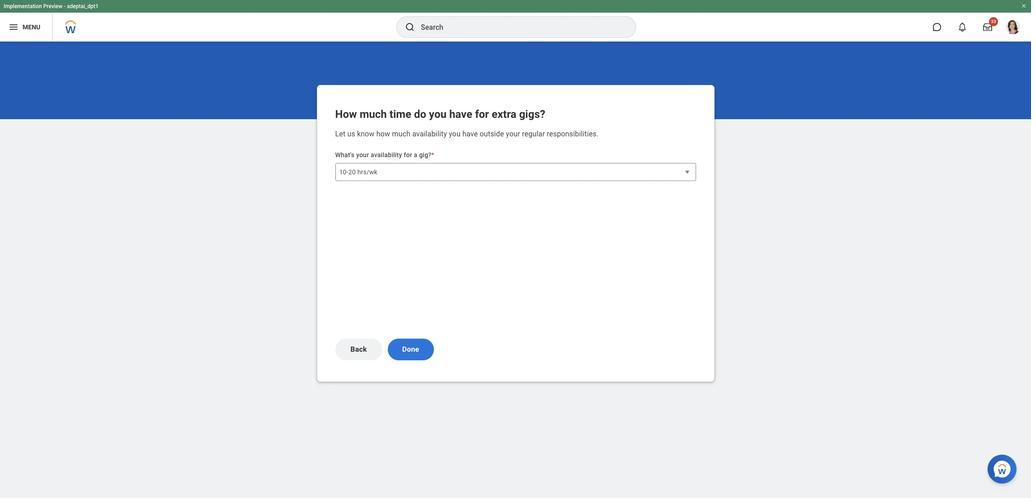 Task type: locate. For each thing, give the bounding box(es) containing it.
Search Workday  search field
[[421, 17, 618, 37]]

1 vertical spatial much
[[392, 130, 411, 138]]

1 horizontal spatial much
[[392, 130, 411, 138]]

what's your availability for a gig? *
[[335, 152, 435, 159]]

for left a
[[404, 152, 413, 159]]

0 horizontal spatial you
[[429, 108, 447, 121]]

0 horizontal spatial much
[[360, 108, 387, 121]]

1 vertical spatial for
[[404, 152, 413, 159]]

justify image
[[8, 22, 19, 33]]

0 horizontal spatial your
[[356, 152, 369, 159]]

for up outside
[[475, 108, 489, 121]]

let
[[335, 130, 346, 138]]

your
[[506, 130, 521, 138], [356, 152, 369, 159]]

notifications large image
[[959, 23, 968, 32]]

you
[[429, 108, 447, 121], [449, 130, 461, 138]]

back
[[351, 346, 367, 354]]

outside
[[480, 130, 505, 138]]

much
[[360, 108, 387, 121], [392, 130, 411, 138]]

have
[[450, 108, 473, 121], [463, 130, 478, 138]]

0 vertical spatial availability
[[413, 130, 447, 138]]

you right do
[[429, 108, 447, 121]]

1 vertical spatial have
[[463, 130, 478, 138]]

*
[[432, 152, 435, 159]]

how much time do you have for extra gigs?
[[335, 108, 546, 121]]

much right how
[[392, 130, 411, 138]]

availability
[[413, 130, 447, 138], [371, 152, 402, 159]]

1 horizontal spatial you
[[449, 130, 461, 138]]

you down how much time do you have for extra gigs?
[[449, 130, 461, 138]]

0 horizontal spatial availability
[[371, 152, 402, 159]]

how
[[335, 108, 357, 121]]

1 horizontal spatial your
[[506, 130, 521, 138]]

1 horizontal spatial availability
[[413, 130, 447, 138]]

your left regular
[[506, 130, 521, 138]]

responsibilities.
[[547, 130, 599, 138]]

0 vertical spatial your
[[506, 130, 521, 138]]

have left outside
[[463, 130, 478, 138]]

done button
[[388, 339, 434, 361]]

much up "know"
[[360, 108, 387, 121]]

regular
[[522, 130, 545, 138]]

1 vertical spatial you
[[449, 130, 461, 138]]

0 vertical spatial have
[[450, 108, 473, 121]]

implementation
[[4, 3, 42, 10]]

how
[[377, 130, 391, 138]]

your right what's at the top left
[[356, 152, 369, 159]]

time
[[390, 108, 412, 121]]

1 horizontal spatial for
[[475, 108, 489, 121]]

availability down how
[[371, 152, 402, 159]]

availability up the *
[[413, 130, 447, 138]]

have up let us know how much availability you have outside your regular responsibilities.
[[450, 108, 473, 121]]

know
[[357, 130, 375, 138]]

for
[[475, 108, 489, 121], [404, 152, 413, 159]]

0 vertical spatial you
[[429, 108, 447, 121]]

close environment banner image
[[1022, 3, 1027, 9]]

menu
[[23, 23, 40, 31]]



Task type: describe. For each thing, give the bounding box(es) containing it.
do
[[414, 108, 427, 121]]

extra
[[492, 108, 517, 121]]

let us know how much availability you have outside your regular responsibilities.
[[335, 130, 599, 138]]

33
[[992, 19, 997, 24]]

implementation preview -   adeptai_dpt1
[[4, 3, 99, 10]]

profile logan mcneil image
[[1007, 20, 1021, 36]]

menu button
[[0, 13, 52, 42]]

0 vertical spatial for
[[475, 108, 489, 121]]

what's
[[335, 152, 355, 159]]

0 vertical spatial much
[[360, 108, 387, 121]]

menu banner
[[0, 0, 1032, 42]]

search image
[[405, 22, 416, 33]]

0 horizontal spatial for
[[404, 152, 413, 159]]

gigs?
[[520, 108, 546, 121]]

done
[[402, 346, 420, 354]]

1 vertical spatial your
[[356, 152, 369, 159]]

back button
[[335, 339, 382, 361]]

33 button
[[979, 17, 999, 37]]

preview
[[43, 3, 63, 10]]

us
[[348, 130, 355, 138]]

inbox large image
[[984, 23, 993, 32]]

adeptai_dpt1
[[67, 3, 99, 10]]

1 vertical spatial availability
[[371, 152, 402, 159]]

-
[[64, 3, 66, 10]]

a
[[414, 152, 418, 159]]

gig?
[[419, 152, 432, 159]]



Task type: vqa. For each thing, say whether or not it's contained in the screenshot.
bottommost RECENTLY
no



